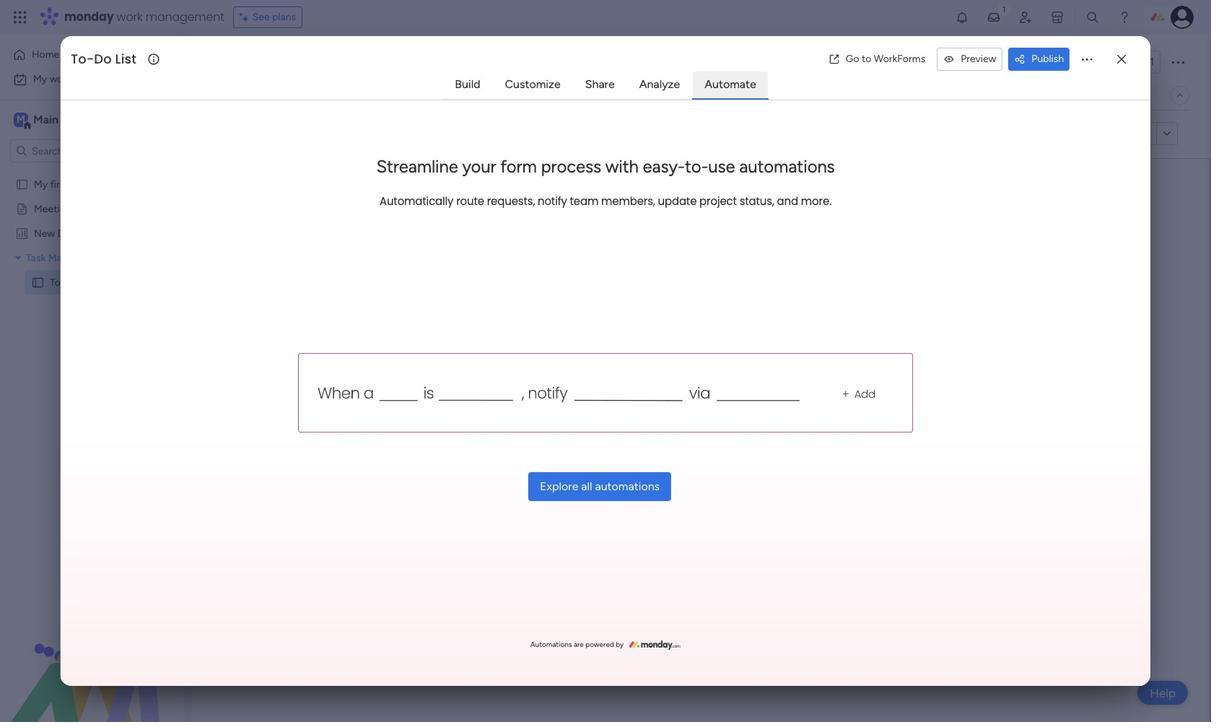 Task type: vqa. For each thing, say whether or not it's contained in the screenshot.
tab list containing Build
yes



Task type: describe. For each thing, give the bounding box(es) containing it.
workspace
[[61, 113, 118, 126]]

2 horizontal spatial to-
[[220, 46, 260, 78]]

publish button
[[1009, 48, 1070, 71]]

all
[[582, 480, 593, 493]]

help button
[[1138, 681, 1189, 705]]

update feed image
[[987, 10, 1002, 25]]

task
[[26, 251, 46, 264]]

lottie animation element
[[0, 576, 184, 722]]

to-
[[685, 156, 709, 177]]

copy
[[1085, 127, 1110, 139]]

help
[[1151, 686, 1177, 700]]

form
[[311, 89, 334, 101]]

link
[[1136, 127, 1151, 139]]

To-Do List field
[[67, 50, 146, 69]]

1 image
[[998, 1, 1011, 17]]

do inside 'field'
[[94, 50, 112, 68]]

powered
[[586, 641, 614, 649]]

list box containing my first board
[[0, 169, 184, 489]]

automate link
[[693, 72, 768, 98]]

invite
[[1117, 56, 1142, 68]]

monday work management
[[64, 9, 224, 25]]

update
[[658, 194, 697, 209]]

add view image
[[354, 90, 360, 101]]

preview button
[[938, 48, 1003, 71]]

my work option
[[9, 68, 176, 91]]

notify
[[538, 194, 567, 209]]

home option
[[9, 43, 176, 66]]

integrate
[[956, 89, 998, 101]]

explore
[[540, 480, 579, 493]]

go
[[846, 53, 860, 65]]

0 horizontal spatial do
[[65, 276, 78, 288]]

0 horizontal spatial form
[[501, 156, 537, 177]]

by
[[616, 641, 624, 649]]

to- inside 'field'
[[71, 50, 94, 68]]

automations
[[531, 641, 572, 649]]

activity
[[1021, 56, 1057, 68]]

public board image for my first board
[[15, 177, 29, 191]]

activity button
[[1016, 51, 1084, 74]]

invite / 1
[[1117, 56, 1155, 68]]

are
[[574, 641, 584, 649]]

table
[[265, 89, 289, 101]]

management
[[48, 251, 108, 264]]

caret down image
[[15, 252, 21, 263]]

automate tab
[[693, 71, 769, 100]]

main for main table
[[241, 89, 263, 101]]

to
[[862, 53, 872, 65]]

requests,
[[487, 194, 535, 209]]

your
[[463, 156, 497, 177]]

go to workforms
[[846, 53, 926, 65]]

public dashboard image
[[15, 226, 29, 240]]

customize
[[505, 77, 561, 91]]

my for my first board
[[34, 178, 48, 190]]

Search in workspace field
[[30, 143, 121, 159]]

home link
[[9, 43, 176, 66]]

my work link
[[9, 68, 176, 91]]

dashboard
[[58, 227, 106, 239]]

see
[[253, 11, 270, 23]]

meeting notes
[[34, 202, 101, 215]]

workspace image
[[14, 112, 28, 128]]

build link
[[444, 72, 492, 98]]

automatically
[[380, 194, 454, 209]]

collapse board header image
[[1175, 90, 1187, 101]]

workspace selection element
[[14, 111, 121, 130]]

automate inside tab
[[705, 77, 757, 91]]

streamline your form process with easy-to-use automations
[[377, 156, 835, 177]]

automations inside button
[[595, 480, 660, 493]]

automate inside button
[[1103, 89, 1148, 101]]

work for monday
[[117, 9, 143, 25]]

lottie animation image
[[0, 576, 184, 722]]



Task type: locate. For each thing, give the bounding box(es) containing it.
automate
[[705, 77, 757, 91], [1103, 89, 1148, 101]]

1 vertical spatial work
[[50, 73, 72, 85]]

0 horizontal spatial work
[[50, 73, 72, 85]]

list box
[[0, 169, 184, 489]]

my first board
[[34, 178, 97, 190]]

1 vertical spatial public board image
[[15, 202, 29, 215]]

team
[[570, 194, 599, 209]]

1 horizontal spatial form
[[1112, 127, 1134, 139]]

see plans
[[253, 11, 296, 23]]

my left first at left top
[[34, 178, 48, 190]]

explore all automations
[[540, 480, 660, 493]]

workforms
[[875, 53, 926, 65]]

main inside workspace selection element
[[33, 113, 59, 126]]

tab list containing build
[[443, 71, 769, 100]]

my down "home"
[[33, 73, 47, 85]]

work inside option
[[50, 73, 72, 85]]

system
[[110, 251, 144, 264]]

0 vertical spatial form
[[1112, 127, 1134, 139]]

management
[[146, 9, 224, 25]]

1 vertical spatial my
[[34, 178, 48, 190]]

1
[[1151, 56, 1155, 68]]

tab list
[[443, 71, 769, 100]]

0 vertical spatial public board image
[[15, 177, 29, 191]]

/
[[1144, 56, 1148, 68]]

main workspace
[[33, 113, 118, 126]]

use
[[709, 156, 736, 177]]

automations are powered by
[[531, 641, 624, 649]]

invite / 1 button
[[1090, 51, 1161, 74]]

1 horizontal spatial automate
[[1103, 89, 1148, 101]]

main for main workspace
[[33, 113, 59, 126]]

0 vertical spatial work
[[117, 9, 143, 25]]

and
[[778, 194, 799, 209]]

work
[[117, 9, 143, 25], [50, 73, 72, 85]]

1 vertical spatial main
[[33, 113, 59, 126]]

1 vertical spatial form
[[501, 156, 537, 177]]

2 public board image from the top
[[15, 202, 29, 215]]

public board image
[[31, 275, 45, 289]]

automate down invite / 1 button
[[1103, 89, 1148, 101]]

go to workforms button
[[823, 48, 932, 71]]

first
[[50, 178, 68, 190]]

see plans button
[[233, 7, 303, 28]]

1 horizontal spatial main
[[241, 89, 263, 101]]

project
[[700, 194, 737, 209]]

to-do list inside 'field'
[[71, 50, 137, 68]]

automate right analyze
[[705, 77, 757, 91]]

route
[[457, 194, 485, 209]]

public board image up public dashboard 'icon'
[[15, 202, 29, 215]]

board
[[71, 178, 97, 190]]

work for my
[[50, 73, 72, 85]]

do
[[260, 46, 290, 78], [94, 50, 112, 68], [65, 276, 78, 288]]

notes
[[74, 202, 101, 215]]

kendall parks image
[[1171, 6, 1195, 29]]

more actions image
[[1081, 52, 1095, 66]]

publish
[[1032, 53, 1065, 65]]

main right workspace image
[[33, 113, 59, 126]]

members,
[[602, 194, 656, 209]]

copy form link
[[1085, 127, 1151, 139]]

0 horizontal spatial to-
[[50, 276, 65, 288]]

explore all automations button
[[529, 472, 672, 501]]

to-do list
[[220, 46, 332, 78], [71, 50, 137, 68], [50, 276, 96, 288]]

analyze link
[[628, 72, 692, 98]]

1 horizontal spatial list
[[115, 50, 137, 68]]

preview
[[961, 53, 997, 65]]

work down "home"
[[50, 73, 72, 85]]

build
[[455, 77, 481, 91]]

0 horizontal spatial automate
[[705, 77, 757, 91]]

m
[[17, 113, 25, 126]]

automations right the all
[[595, 480, 660, 493]]

form up requests,
[[501, 156, 537, 177]]

my
[[33, 73, 47, 85], [34, 178, 48, 190]]

public board image
[[15, 177, 29, 191], [15, 202, 29, 215]]

new
[[34, 227, 55, 239]]

0 horizontal spatial list
[[80, 276, 96, 288]]

1 horizontal spatial do
[[94, 50, 112, 68]]

monday
[[64, 9, 114, 25]]

copy form link button
[[1059, 122, 1157, 145]]

0 vertical spatial main
[[241, 89, 263, 101]]

option
[[0, 171, 184, 174]]

public board image for meeting notes
[[15, 202, 29, 215]]

invite members image
[[1019, 10, 1034, 25]]

with
[[606, 156, 639, 177]]

0 horizontal spatial main
[[33, 113, 59, 126]]

my for my work
[[33, 73, 47, 85]]

form button
[[300, 84, 345, 107]]

notifications image
[[956, 10, 970, 25]]

1 horizontal spatial automations
[[740, 156, 835, 177]]

2 horizontal spatial do
[[260, 46, 290, 78]]

process
[[541, 156, 602, 177]]

automate button
[[1077, 84, 1154, 107]]

integrate button
[[932, 80, 1071, 111]]

main
[[241, 89, 263, 101], [33, 113, 59, 126]]

more.
[[802, 194, 832, 209]]

search everything image
[[1086, 10, 1101, 25]]

work right monday
[[117, 9, 143, 25]]

automations are powered by image
[[630, 640, 681, 651]]

plans
[[272, 11, 296, 23]]

task management system
[[26, 251, 144, 264]]

automations
[[740, 156, 835, 177], [595, 480, 660, 493]]

meeting
[[34, 202, 71, 215]]

share
[[586, 77, 615, 91]]

help image
[[1118, 10, 1132, 25]]

form inside button
[[1112, 127, 1134, 139]]

main table
[[241, 89, 289, 101]]

1 vertical spatial automations
[[595, 480, 660, 493]]

main inside button
[[241, 89, 263, 101]]

list inside 'field'
[[115, 50, 137, 68]]

monday marketplace image
[[1051, 10, 1065, 25]]

0 vertical spatial my
[[33, 73, 47, 85]]

1 horizontal spatial to-
[[71, 50, 94, 68]]

main table button
[[219, 84, 300, 107]]

1 horizontal spatial work
[[117, 9, 143, 25]]

my inside option
[[33, 73, 47, 85]]

list
[[296, 46, 332, 78], [115, 50, 137, 68], [80, 276, 96, 288]]

select product image
[[13, 10, 27, 25]]

streamline
[[377, 156, 458, 177]]

new dashboard
[[34, 227, 106, 239]]

automatically route requests, notify team members, update project status, and more.
[[380, 194, 832, 209]]

analyze
[[640, 77, 680, 91]]

main left table
[[241, 89, 263, 101]]

status,
[[740, 194, 775, 209]]

public board image left first at left top
[[15, 177, 29, 191]]

easy-
[[643, 156, 685, 177]]

form left 'link' on the top
[[1112, 127, 1134, 139]]

1 public board image from the top
[[15, 177, 29, 191]]

my work
[[33, 73, 72, 85]]

0 horizontal spatial automations
[[595, 480, 660, 493]]

0 vertical spatial automations
[[740, 156, 835, 177]]

automations up and
[[740, 156, 835, 177]]

form
[[1112, 127, 1134, 139], [501, 156, 537, 177]]

customize link
[[494, 72, 573, 98]]

2 horizontal spatial list
[[296, 46, 332, 78]]

home
[[32, 48, 59, 61]]

share link
[[574, 72, 627, 98]]



